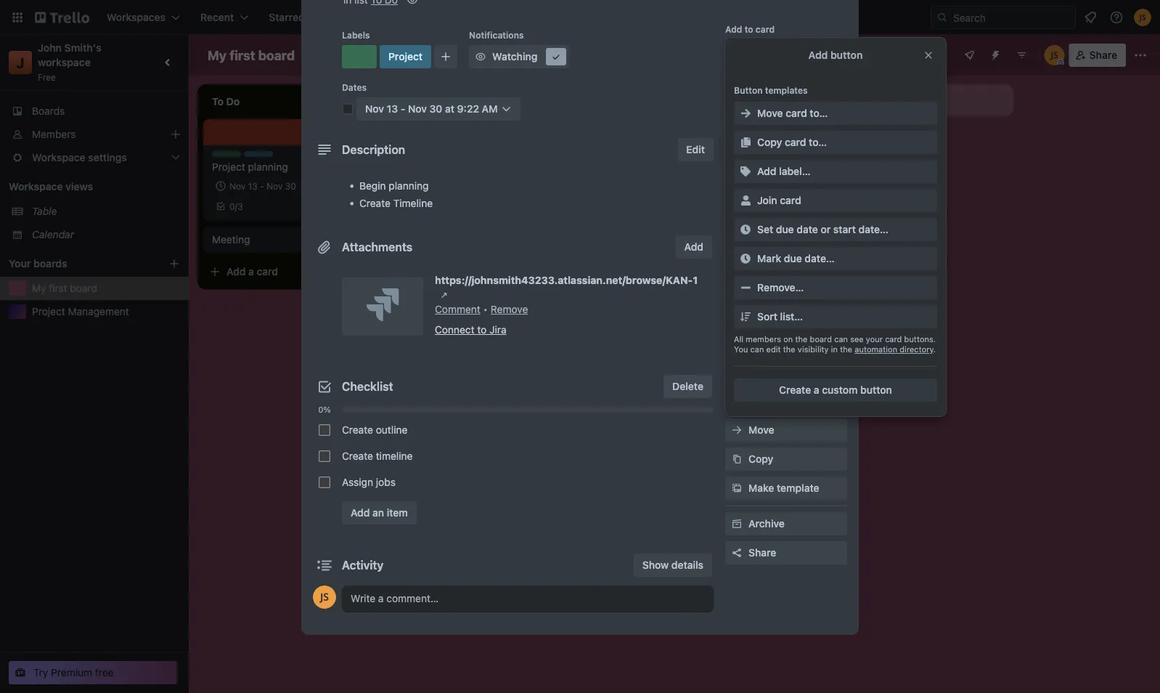 Task type: locate. For each thing, give the bounding box(es) containing it.
color: sky, title: "project" element
[[380, 45, 432, 68], [244, 151, 274, 162]]

sm image down add to card on the right of page
[[730, 44, 745, 58]]

0 horizontal spatial board
[[70, 282, 97, 294]]

button right custom
[[861, 384, 893, 396]]

members link up labels link
[[726, 39, 848, 62]]

0 horizontal spatial add a card
[[227, 266, 278, 277]]

project inside "link"
[[212, 161, 245, 173]]

1 vertical spatial my
[[32, 282, 46, 294]]

can up the in
[[835, 335, 848, 344]]

1 horizontal spatial add a card
[[639, 132, 691, 144]]

smith's
[[64, 42, 102, 54]]

sm image for remove… button on the top
[[739, 280, 753, 295]]

dates left create from template… icon
[[749, 132, 777, 144]]

add left the to at the top
[[726, 24, 743, 34]]

try
[[33, 666, 48, 678]]

sm image inside the move link
[[730, 423, 745, 437]]

project down color: green, title: none image
[[212, 161, 245, 173]]

planning up timeline
[[389, 180, 429, 192]]

sm image inside "copy" "link"
[[730, 452, 745, 466]]

jira down the mark
[[749, 277, 767, 289]]

0 vertical spatial add a card
[[639, 132, 691, 144]]

1 vertical spatial ups
[[805, 306, 824, 318]]

30 down project planning "link"
[[285, 181, 296, 191]]

sm image down the calendar power-up link
[[730, 73, 745, 87]]

the
[[796, 335, 808, 344], [784, 345, 796, 354], [841, 345, 853, 354]]

sm image inside 'mark due date…' button
[[739, 251, 753, 266]]

list…
[[781, 311, 804, 323]]

sm image left the "archive"
[[730, 516, 745, 531]]

1 horizontal spatial add a card button
[[616, 126, 779, 150]]

labels down calendar power-up
[[749, 74, 780, 86]]

power ups image
[[964, 49, 976, 61]]

0 horizontal spatial checklist
[[342, 380, 393, 393]]

create for create a custom button
[[780, 384, 812, 396]]

sm image inside "members" link
[[730, 44, 745, 58]]

- left at at the left top
[[401, 103, 406, 115]]

Write a comment text field
[[342, 585, 714, 612]]

1 vertical spatial to…
[[809, 136, 828, 148]]

to… for move card to…
[[810, 107, 829, 119]]

john smith's workspace free
[[38, 42, 104, 82]]

1 horizontal spatial checklist
[[749, 103, 794, 115]]

0 horizontal spatial members link
[[0, 123, 189, 146]]

add inside "button"
[[685, 241, 704, 253]]

create down the begin
[[360, 197, 391, 209]]

1 horizontal spatial first
[[230, 47, 255, 63]]

2 vertical spatial a
[[814, 384, 820, 396]]

board left workspace visible image
[[258, 47, 295, 63]]

table
[[32, 205, 57, 217]]

your
[[866, 335, 883, 344]]

add a card button down 'button'
[[616, 126, 779, 150]]

sm image left make
[[730, 481, 745, 495]]

30
[[430, 103, 443, 115], [285, 181, 296, 191]]

labels up color: green, title: none icon
[[342, 30, 370, 40]]

date… right 'start'
[[859, 223, 889, 235]]

1 horizontal spatial dates
[[749, 132, 777, 144]]

- for nov 13 - nov 30
[[260, 181, 264, 191]]

sm image inside remove… button
[[739, 280, 753, 295]]

automation
[[855, 345, 898, 354]]

edit
[[687, 143, 705, 155]]

due
[[776, 223, 794, 235], [784, 252, 803, 264]]

sm image for move card to… 'button'
[[739, 106, 753, 121]]

sm image inside 'join card' button
[[739, 193, 753, 208]]

the down on
[[784, 345, 796, 354]]

show details
[[643, 559, 704, 571]]

sm image
[[730, 44, 745, 58], [474, 49, 488, 64], [730, 73, 745, 87], [739, 164, 753, 179], [739, 193, 753, 208], [739, 251, 753, 266], [730, 423, 745, 437], [730, 481, 745, 495], [730, 516, 745, 531]]

sm image up custom
[[739, 164, 753, 179]]

my first board link
[[32, 281, 180, 296]]

create up assign
[[342, 450, 373, 462]]

ups
[[756, 227, 773, 238], [805, 306, 824, 318]]

1 vertical spatial button
[[771, 366, 803, 378]]

join card
[[758, 194, 802, 206]]

0 horizontal spatial add a card button
[[203, 260, 366, 283]]

create from template… image
[[372, 266, 384, 277]]

sm image for checklist link at top right
[[730, 102, 745, 116]]

sm image inside archive link
[[730, 516, 745, 531]]

the right on
[[796, 335, 808, 344]]

0 vertical spatial checklist
[[749, 103, 794, 115]]

sm image inside copy card to… button
[[739, 135, 753, 150]]

sm image inside watching button
[[474, 49, 488, 64]]

1 horizontal spatial color: sky, title: "project" element
[[380, 45, 432, 68]]

1 vertical spatial add button
[[749, 366, 803, 378]]

0 vertical spatial planning
[[248, 161, 288, 173]]

members link down "boards"
[[0, 123, 189, 146]]

30 left at at the left top
[[430, 103, 443, 115]]

remove link
[[491, 303, 528, 315]]

0 vertical spatial move
[[758, 107, 784, 119]]

sm image inside move card to… 'button'
[[739, 106, 753, 121]]

all
[[734, 335, 744, 344]]

sm image inside labels link
[[730, 73, 745, 87]]

0 vertical spatial 13
[[387, 103, 398, 115]]

due for mark
[[784, 252, 803, 264]]

1 vertical spatial members
[[32, 128, 76, 140]]

see
[[851, 335, 864, 344]]

members down add to card on the right of page
[[749, 45, 794, 57]]

1 horizontal spatial board
[[258, 47, 295, 63]]

13 right 'mark due date as complete' option
[[387, 103, 398, 115]]

move down button templates
[[758, 107, 784, 119]]

1 vertical spatial due
[[784, 252, 803, 264]]

card inside button
[[785, 136, 807, 148]]

share button down archive link
[[726, 541, 848, 564]]

1 horizontal spatial my
[[208, 47, 227, 63]]

1 vertical spatial dates
[[749, 132, 777, 144]]

custom
[[749, 190, 786, 202]]

0 vertical spatial due
[[776, 223, 794, 235]]

0 / 3
[[230, 201, 243, 211]]

1 horizontal spatial john smith (johnsmith38824343) image
[[1135, 9, 1152, 26]]

https://johnsmith43233.atlassian.net/browse/kan 1 image
[[366, 288, 399, 321]]

board
[[382, 49, 411, 61]]

0 horizontal spatial my
[[32, 282, 46, 294]]

color: sky, title: "project" element right color: green, title: none icon
[[380, 45, 432, 68]]

button down edit
[[771, 366, 803, 378]]

- down project planning
[[260, 181, 264, 191]]

sm image inside set due date or start date… button
[[739, 222, 753, 237]]

attachment
[[749, 161, 805, 173]]

copy inside button
[[758, 136, 783, 148]]

a down meeting
[[249, 266, 254, 277]]

share
[[1090, 49, 1118, 61], [749, 547, 777, 559]]

0 vertical spatial members
[[749, 45, 794, 57]]

mark due date…
[[758, 252, 835, 264]]

john smith (johnsmith38824343) image down 'search' field
[[1045, 45, 1065, 65]]

date… down 'set due date or start date…'
[[805, 252, 835, 264]]

planning
[[248, 161, 288, 173], [389, 180, 429, 192]]

1 vertical spatial 13
[[248, 181, 258, 191]]

1 vertical spatial my first board
[[32, 282, 97, 294]]

planning for project planning
[[248, 161, 288, 173]]

description
[[342, 143, 405, 157]]

power- for add
[[771, 306, 805, 318]]

0 vertical spatial add button
[[809, 49, 863, 61]]

workspace visible image
[[337, 49, 349, 61]]

0 vertical spatial 30
[[430, 103, 443, 115]]

planning up nov 13 - nov 30
[[248, 161, 288, 173]]

nov
[[365, 103, 384, 115], [408, 103, 427, 115], [230, 181, 246, 191], [267, 181, 283, 191]]

jira right up
[[838, 49, 856, 61]]

0 vertical spatial can
[[835, 335, 848, 344]]

dates up 'mark due date as complete' option
[[342, 82, 367, 92]]

0 horizontal spatial labels
[[342, 30, 370, 40]]

power- for calendar
[[754, 49, 788, 61]]

1 vertical spatial members link
[[0, 123, 189, 146]]

0 vertical spatial copy
[[758, 136, 783, 148]]

0%
[[318, 405, 331, 414]]

confluence down set
[[749, 248, 804, 260]]

sm image inside checklist link
[[730, 102, 745, 116]]

9:22
[[457, 103, 479, 115]]

my first board inside text field
[[208, 47, 295, 63]]

Create outline checkbox
[[319, 424, 331, 436]]

my
[[208, 47, 227, 63], [32, 282, 46, 294]]

john smith (johnsmith38824343) image
[[313, 585, 336, 609]]

1 vertical spatial 30
[[285, 181, 296, 191]]

move inside 'button'
[[758, 107, 784, 119]]

primary element
[[0, 0, 1161, 35]]

-
[[401, 103, 406, 115], [260, 181, 264, 191]]

checklist down button templates
[[749, 103, 794, 115]]

0 vertical spatial share button
[[1070, 44, 1127, 67]]

1 vertical spatial share button
[[726, 541, 848, 564]]

members for bottommost "members" link
[[32, 128, 76, 140]]

0 vertical spatial labels
[[342, 30, 370, 40]]

1 horizontal spatial labels
[[749, 74, 780, 86]]

30 inside button
[[430, 103, 443, 115]]

boards link
[[0, 100, 189, 123]]

1 horizontal spatial confluence
[[892, 49, 947, 61]]

nov down project planning "link"
[[267, 181, 283, 191]]

an
[[373, 507, 384, 519]]

can down members
[[751, 345, 764, 354]]

0
[[230, 201, 235, 211]]

planning inside "link"
[[248, 161, 288, 173]]

a inside button
[[814, 384, 820, 396]]

0 horizontal spatial ups
[[756, 227, 773, 238]]

0 horizontal spatial calendar
[[32, 228, 74, 240]]

checklist group
[[313, 417, 714, 495]]

1 vertical spatial john smith (johnsmith38824343) image
[[1045, 45, 1065, 65]]

share down the "archive"
[[749, 547, 777, 559]]

share left show menu icon
[[1090, 49, 1118, 61]]

labels
[[342, 30, 370, 40], [749, 74, 780, 86]]

1 vertical spatial -
[[260, 181, 264, 191]]

edit
[[767, 345, 781, 354]]

add to card
[[726, 24, 775, 34]]

0 vertical spatial ups
[[756, 227, 773, 238]]

sm image inside the make template link
[[730, 481, 745, 495]]

1 vertical spatial add a card button
[[203, 260, 366, 283]]

assign
[[342, 476, 373, 488]]

sm image for archive
[[730, 516, 745, 531]]

0 vertical spatial power-
[[754, 49, 788, 61]]

to… inside copy card to… button
[[809, 136, 828, 148]]

1 vertical spatial first
[[49, 282, 67, 294]]

a for create a custom button button
[[814, 384, 820, 396]]

attachments
[[342, 240, 413, 254]]

checklist link
[[726, 97, 848, 121]]

board up the visibility
[[810, 335, 832, 344]]

free
[[95, 666, 114, 678]]

edit button
[[678, 138, 714, 161]]

2 horizontal spatial a
[[814, 384, 820, 396]]

calendar down the to at the top
[[709, 49, 752, 61]]

j
[[16, 54, 24, 71]]

delete link
[[664, 375, 713, 398]]

to…
[[810, 107, 829, 119], [809, 136, 828, 148]]

add a card button down meeting link at left
[[203, 260, 366, 283]]

add up custom
[[758, 165, 777, 177]]

copy left create from template… icon
[[758, 136, 783, 148]]

custom fields button
[[726, 189, 848, 203]]

0 vertical spatial to…
[[810, 107, 829, 119]]

13 inside button
[[387, 103, 398, 115]]

0 vertical spatial date…
[[859, 223, 889, 235]]

1 vertical spatial calendar
[[32, 228, 74, 240]]

john
[[38, 42, 62, 54]]

1 horizontal spatial members link
[[726, 39, 848, 62]]

calendar for calendar
[[32, 228, 74, 240]]

make
[[749, 482, 775, 494]]

automation directory link
[[855, 345, 934, 354]]

1 horizontal spatial share button
[[1070, 44, 1127, 67]]

a left custom
[[814, 384, 820, 396]]

1 vertical spatial confluence
[[749, 248, 804, 260]]

all members on the board can see your card buttons. you can edit the visibility in the
[[734, 335, 936, 354]]

board up the project management
[[70, 282, 97, 294]]

0 vertical spatial first
[[230, 47, 255, 63]]

planning for begin planning create timeline
[[389, 180, 429, 192]]

add board image
[[169, 258, 180, 270]]

set due date or start date…
[[758, 223, 889, 235]]

try premium free button
[[9, 661, 177, 684]]

0 vertical spatial john smith (johnsmith38824343) image
[[1135, 9, 1152, 26]]

john smith (johnsmith38824343) image right open information menu "image"
[[1135, 9, 1152, 26]]

copy up make
[[749, 453, 774, 465]]

1 vertical spatial planning
[[389, 180, 429, 192]]

or
[[821, 223, 831, 235]]

0 horizontal spatial my first board
[[32, 282, 97, 294]]

activity
[[342, 558, 384, 572]]

sm image down 'actions'
[[730, 423, 745, 437]]

due right set
[[776, 223, 794, 235]]

move down 'actions'
[[749, 424, 775, 436]]

create up create timeline
[[342, 424, 373, 436]]

planning inside begin planning create timeline
[[389, 180, 429, 192]]

remove…
[[758, 281, 805, 293]]

share button down 0 notifications image
[[1070, 44, 1127, 67]]

share button
[[1070, 44, 1127, 67], [726, 541, 848, 564]]

- for nov 13 - nov 30 at 9:22 am
[[401, 103, 406, 115]]

your boards with 2 items element
[[9, 255, 147, 272]]

to… inside move card to… 'button'
[[810, 107, 829, 119]]

dates button
[[726, 126, 848, 150]]

sm image
[[405, 0, 420, 7], [549, 49, 564, 64], [730, 102, 745, 116], [739, 106, 753, 121], [739, 135, 753, 150], [739, 222, 753, 237], [739, 280, 753, 295], [739, 309, 753, 324], [730, 452, 745, 466]]

1 horizontal spatial planning
[[389, 180, 429, 192]]

1 horizontal spatial share
[[1090, 49, 1118, 61]]

show menu image
[[1134, 48, 1148, 62]]

to… up copy card to… button
[[810, 107, 829, 119]]

1 horizontal spatial members
[[749, 45, 794, 57]]

sm image down 'notifications'
[[474, 49, 488, 64]]

dates
[[342, 82, 367, 92], [749, 132, 777, 144]]

a for add a card button related to create from template… icon
[[661, 132, 667, 144]]

3
[[238, 201, 243, 211]]

can
[[835, 335, 848, 344], [751, 345, 764, 354]]

create for create timeline
[[342, 450, 373, 462]]

sm image left the mark
[[739, 251, 753, 266]]

add button button
[[726, 360, 848, 384]]

1 vertical spatial checklist
[[342, 380, 393, 393]]

ups up the mark
[[756, 227, 773, 238]]

0 vertical spatial share
[[1090, 49, 1118, 61]]

confluence down search icon
[[892, 49, 947, 61]]

meeting
[[212, 234, 250, 246]]

0 horizontal spatial share
[[749, 547, 777, 559]]

a left edit
[[661, 132, 667, 144]]

calendar
[[709, 49, 752, 61], [32, 228, 74, 240]]

button right up
[[831, 49, 863, 61]]

copy for copy
[[749, 453, 774, 465]]

add button right up
[[809, 49, 863, 61]]

the right the in
[[841, 345, 853, 354]]

nov left at at the left top
[[408, 103, 427, 115]]

Nov 13 - Nov 30 checkbox
[[212, 177, 301, 195]]

sm image for members
[[730, 44, 745, 58]]

add a card button for create from template… icon
[[616, 126, 779, 150]]

boards
[[32, 105, 65, 117]]

0 horizontal spatial date…
[[805, 252, 835, 264]]

board inside my first board text field
[[258, 47, 295, 63]]

add a card button for create from template… image
[[203, 260, 366, 283]]

13 inside option
[[248, 181, 258, 191]]

0 vertical spatial my first board
[[208, 47, 295, 63]]

0 horizontal spatial add button
[[749, 366, 803, 378]]

copy for copy card to…
[[758, 136, 783, 148]]

13 down project planning
[[248, 181, 258, 191]]

Assign jobs checkbox
[[319, 477, 331, 488]]

project
[[389, 50, 423, 62], [244, 152, 274, 162], [212, 161, 245, 173], [32, 305, 65, 317]]

2 horizontal spatial board
[[810, 335, 832, 344]]

project management link
[[32, 304, 180, 319]]

add a card button
[[616, 126, 779, 150], [203, 260, 366, 283]]

watching button
[[469, 45, 570, 68]]

show
[[643, 559, 669, 571]]

checklist up create outline at left
[[342, 380, 393, 393]]

ups right list… on the top of the page
[[805, 306, 824, 318]]

2 vertical spatial board
[[810, 335, 832, 344]]

https://johnsmith43233.atlassian.net/browse/kan-1
[[435, 274, 698, 286]]

sm image for make template
[[730, 481, 745, 495]]

30 inside option
[[285, 181, 296, 191]]

copy inside "link"
[[749, 453, 774, 465]]

project management
[[32, 305, 129, 317]]

0 vertical spatial calendar
[[709, 49, 752, 61]]

show details link
[[634, 554, 713, 577]]

due for set
[[776, 223, 794, 235]]

button
[[831, 49, 863, 61], [771, 366, 803, 378], [861, 384, 893, 396]]

create down add button button in the bottom right of the page
[[780, 384, 812, 396]]

members down "boards"
[[32, 128, 76, 140]]

confluence button
[[867, 44, 956, 67]]

1 horizontal spatial 30
[[430, 103, 443, 115]]

1 horizontal spatial a
[[661, 132, 667, 144]]

1 horizontal spatial add button
[[809, 49, 863, 61]]

sort list…
[[758, 311, 804, 323]]

to… right create from template… icon
[[809, 136, 828, 148]]

- inside nov 13 - nov 30 option
[[260, 181, 264, 191]]

add button
[[676, 235, 713, 259]]

add button down edit
[[749, 366, 803, 378]]

sm image left join
[[739, 193, 753, 208]]

my inside text field
[[208, 47, 227, 63]]

due right the mark
[[784, 252, 803, 264]]

0 vertical spatial board
[[258, 47, 295, 63]]

members
[[749, 45, 794, 57], [32, 128, 76, 140]]

0 horizontal spatial share button
[[726, 541, 848, 564]]

automation directory .
[[855, 345, 936, 354]]

calendar down table
[[32, 228, 74, 240]]

1 vertical spatial a
[[249, 266, 254, 277]]

sm image inside sort list… 'button'
[[739, 309, 753, 324]]

add up 1
[[685, 241, 704, 253]]

sm image for sort list… 'button'
[[739, 309, 753, 324]]

0 vertical spatial confluence
[[892, 49, 947, 61]]

0 horizontal spatial john smith (johnsmith38824343) image
[[1045, 45, 1065, 65]]

- inside nov 13 - nov 30 at 9:22 am button
[[401, 103, 406, 115]]

color: sky, title: "project" element up nov 13 - nov 30 option
[[244, 151, 274, 162]]

members for the topmost "members" link
[[749, 45, 794, 57]]

create inside begin planning create timeline
[[360, 197, 391, 209]]

sm image for labels
[[730, 73, 745, 87]]

create inside button
[[780, 384, 812, 396]]

1 vertical spatial move
[[749, 424, 775, 436]]

add down meeting
[[227, 266, 246, 277]]

workspace views
[[9, 181, 93, 193]]

project left customize views icon
[[389, 50, 423, 62]]

0 horizontal spatial jira
[[749, 277, 767, 289]]

jira
[[838, 49, 856, 61], [749, 277, 767, 289]]

1 horizontal spatial 13
[[387, 103, 398, 115]]

john smith (johnsmith38824343) image
[[1135, 9, 1152, 26], [1045, 45, 1065, 65]]



Task type: describe. For each thing, give the bounding box(es) containing it.
watching
[[493, 50, 538, 62]]

calendar for calendar power-up
[[709, 49, 752, 61]]

fields
[[789, 190, 817, 202]]

mark due date… button
[[734, 247, 938, 270]]

move card to… button
[[734, 102, 938, 125]]

0 horizontal spatial color: sky, title: "project" element
[[244, 151, 274, 162]]

https://johnsmith43233.atlassian.net/browse/kan 1 image
[[437, 288, 452, 302]]

workspace
[[9, 181, 63, 193]]

project down boards on the top left
[[32, 305, 65, 317]]

list
[[904, 94, 919, 106]]

project planning
[[212, 161, 288, 173]]

0 vertical spatial button
[[831, 49, 863, 61]]

attachment button
[[726, 155, 848, 179]]

another
[[865, 94, 902, 106]]

13 for nov 13 - nov 30
[[248, 181, 258, 191]]

sort list… button
[[734, 305, 938, 328]]

copy link
[[726, 447, 848, 471]]

30 for nov 13 - nov 30 at 9:22 am
[[430, 103, 443, 115]]

color: green, title: none image
[[212, 151, 241, 157]]

meeting link
[[212, 232, 381, 247]]

add down automation
[[749, 366, 768, 378]]

date
[[797, 223, 819, 235]]

https://johnsmith43233.atlassian.net/browse/kan-
[[435, 274, 693, 286]]

add up members
[[749, 306, 768, 318]]

to… for copy card to…
[[809, 136, 828, 148]]

sm image for watching
[[474, 49, 488, 64]]

0 vertical spatial color: sky, title: "project" element
[[380, 45, 432, 68]]

delete
[[673, 380, 704, 392]]

set due date or start date… button
[[734, 218, 938, 241]]

move card to…
[[758, 107, 829, 119]]

archive
[[749, 518, 785, 530]]

1
[[693, 274, 698, 286]]

1 vertical spatial can
[[751, 345, 764, 354]]

start
[[834, 223, 856, 235]]

sm image for move
[[730, 423, 745, 437]]

Board name text field
[[200, 44, 302, 67]]

color: green, title: none image
[[342, 45, 377, 68]]

project planning link
[[212, 160, 381, 174]]

0 horizontal spatial a
[[249, 266, 254, 277]]

comment
[[435, 303, 481, 315]]

confluence inside confluence button
[[892, 49, 947, 61]]

your
[[9, 258, 31, 270]]

john smith's workspace link
[[38, 42, 104, 68]]

try premium free
[[33, 666, 114, 678]]

archive link
[[726, 512, 848, 535]]

30 for nov 13 - nov 30
[[285, 181, 296, 191]]

move for move
[[749, 424, 775, 436]]

1 horizontal spatial can
[[835, 335, 848, 344]]

jobs
[[376, 476, 396, 488]]

sm image for copy card to… button
[[739, 135, 753, 150]]

template
[[777, 482, 820, 494]]

workspace
[[38, 56, 91, 68]]

you
[[734, 345, 749, 354]]

notifications
[[469, 30, 524, 40]]

add power-ups
[[749, 306, 824, 318]]

move link
[[726, 418, 848, 442]]

add label… button
[[734, 160, 938, 183]]

board link
[[357, 44, 419, 67]]

1 horizontal spatial ups
[[805, 306, 824, 318]]

Search field
[[949, 7, 1076, 28]]

table link
[[32, 204, 180, 219]]

add left an
[[351, 507, 370, 519]]

.
[[934, 345, 936, 354]]

boards
[[33, 258, 67, 270]]

jira inside button
[[838, 49, 856, 61]]

templates
[[765, 85, 808, 95]]

sm image inside add label… button
[[739, 164, 753, 179]]

calendar power-up link
[[685, 44, 810, 67]]

open information menu image
[[1110, 10, 1125, 25]]

add an item button
[[342, 501, 417, 524]]

on
[[784, 335, 793, 344]]

copy card to… button
[[734, 131, 938, 154]]

button inside button
[[771, 366, 803, 378]]

board inside my first board link
[[70, 282, 97, 294]]

add right up
[[809, 49, 828, 61]]

1 vertical spatial labels
[[749, 74, 780, 86]]

add left edit
[[639, 132, 658, 144]]

members
[[746, 335, 782, 344]]

directory
[[900, 345, 934, 354]]

automation
[[726, 344, 775, 354]]

create for create outline
[[342, 424, 373, 436]]

1 vertical spatial add a card
[[227, 266, 278, 277]]

details
[[672, 559, 704, 571]]

remove… button
[[734, 276, 938, 299]]

card inside 'button'
[[786, 107, 808, 119]]

nov up /
[[230, 181, 246, 191]]

close popover image
[[923, 49, 935, 61]]

timeline
[[394, 197, 433, 209]]

1 vertical spatial power-
[[726, 227, 756, 238]]

begin planning create timeline
[[360, 180, 433, 209]]

automation image
[[985, 44, 1005, 64]]

add button inside add button button
[[749, 366, 803, 378]]

timeline
[[376, 450, 413, 462]]

0 horizontal spatial first
[[49, 282, 67, 294]]

power-ups
[[726, 227, 773, 238]]

card inside all members on the board can see your card buttons. you can edit the visibility in the
[[886, 335, 902, 344]]

button inside button
[[861, 384, 893, 396]]

sm image inside watching button
[[549, 49, 564, 64]]

in
[[832, 345, 838, 354]]

1 vertical spatial jira
[[749, 277, 767, 289]]

make template link
[[726, 477, 848, 500]]

begin
[[360, 180, 386, 192]]

0 vertical spatial members link
[[726, 39, 848, 62]]

labels link
[[726, 68, 848, 92]]

create from template… image
[[785, 132, 796, 144]]

remove
[[491, 303, 528, 315]]

move for move card to…
[[758, 107, 784, 119]]

0 horizontal spatial confluence
[[749, 248, 804, 260]]

project up nov 13 - nov 30 option
[[244, 152, 274, 162]]

jira button
[[813, 44, 865, 67]]

create timeline
[[342, 450, 413, 462]]

copy card to…
[[758, 136, 828, 148]]

1 vertical spatial share
[[749, 547, 777, 559]]

search image
[[937, 12, 949, 23]]

nov right 'mark due date as complete' option
[[365, 103, 384, 115]]

make template
[[749, 482, 820, 494]]

outline
[[376, 424, 408, 436]]

first inside text field
[[230, 47, 255, 63]]

dates inside button
[[749, 132, 777, 144]]

1 horizontal spatial date…
[[859, 223, 889, 235]]

sm image for set due date or start date… button on the top of the page
[[739, 222, 753, 237]]

custom
[[823, 384, 858, 396]]

0 notifications image
[[1082, 9, 1100, 26]]

board inside all members on the board can see your card buttons. you can edit the visibility in the
[[810, 335, 832, 344]]

13 for nov 13 - nov 30 at 9:22 am
[[387, 103, 398, 115]]

customize views image
[[427, 48, 441, 62]]

nov 13 - nov 30
[[230, 181, 296, 191]]

Create timeline checkbox
[[319, 450, 331, 462]]

Mark due date as complete checkbox
[[342, 103, 354, 115]]

add left the another
[[843, 94, 862, 106]]

create a custom button button
[[734, 378, 938, 402]]

0 vertical spatial dates
[[342, 82, 367, 92]]

j link
[[9, 51, 32, 74]]

sm image for "copy" "link"
[[730, 452, 745, 466]]

set
[[758, 223, 774, 235]]

/
[[235, 201, 238, 211]]

create outline
[[342, 424, 408, 436]]



Task type: vqa. For each thing, say whether or not it's contained in the screenshot.
Labels sm icon
no



